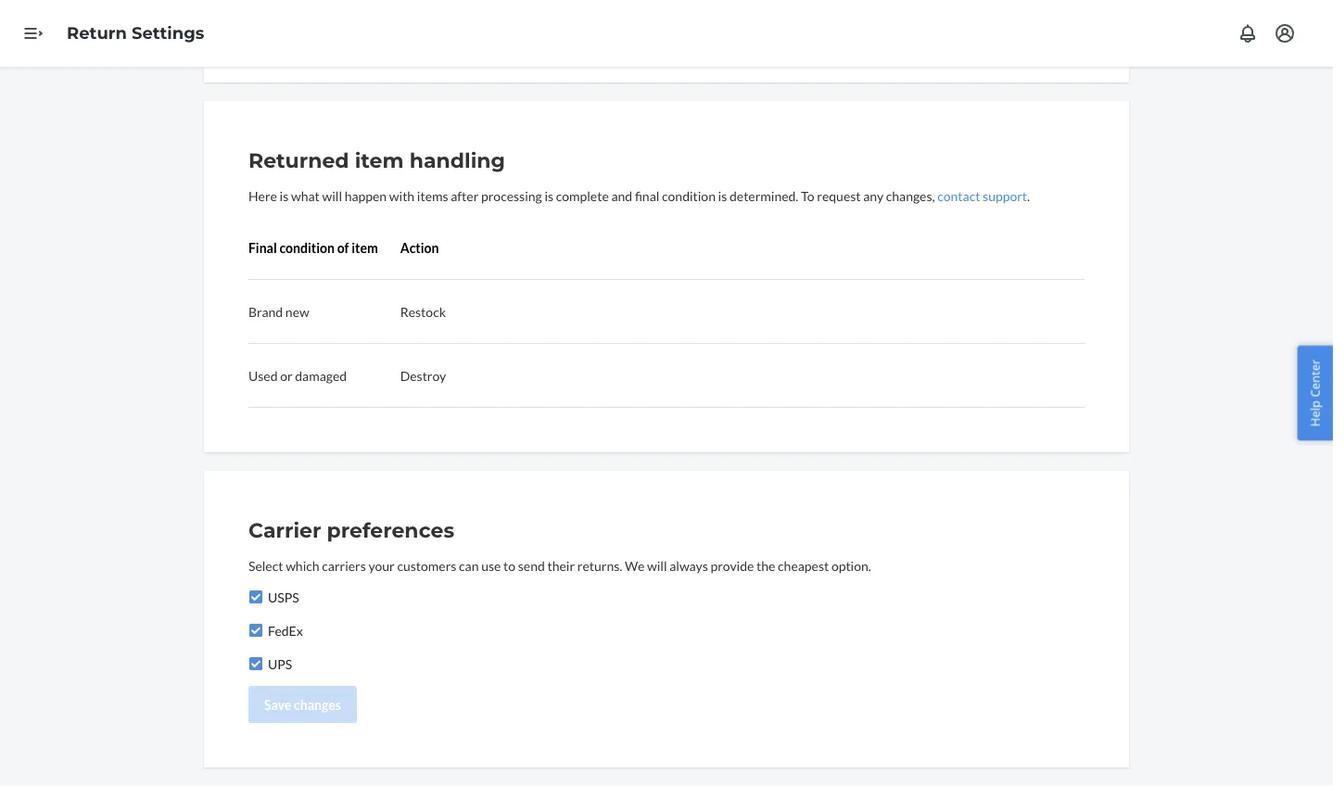 Task type: vqa. For each thing, say whether or not it's contained in the screenshot.
their
yes



Task type: locate. For each thing, give the bounding box(es) containing it.
carrier preferences
[[249, 518, 455, 543]]

their
[[548, 558, 575, 574]]

2 horizontal spatial is
[[719, 188, 727, 204]]

action
[[400, 240, 439, 256]]

option.
[[832, 558, 872, 574]]

0 vertical spatial will
[[322, 188, 342, 204]]

item right of
[[352, 240, 378, 256]]

center
[[1307, 360, 1324, 398]]

changes,
[[887, 188, 935, 204]]

or
[[280, 368, 293, 384]]

0 horizontal spatial condition
[[280, 240, 335, 256]]

which
[[286, 558, 320, 574]]

any
[[864, 188, 884, 204]]

select which carriers your customers can use to send their returns. we will always provide the cheapest option.
[[249, 558, 872, 574]]

2 is from the left
[[545, 188, 554, 204]]

condition right final
[[662, 188, 716, 204]]

0 horizontal spatial will
[[322, 188, 342, 204]]

final
[[635, 188, 660, 204]]

return settings link
[[67, 23, 204, 43]]

1 vertical spatial check square image
[[249, 657, 263, 672]]

will right the 'what' at the top
[[322, 188, 342, 204]]

returns.
[[578, 558, 623, 574]]

is left the 'what' at the top
[[280, 188, 289, 204]]

save
[[264, 697, 292, 713]]

carrier
[[249, 518, 321, 543]]

processing
[[481, 188, 542, 204]]

returned item handling
[[249, 148, 506, 173]]

what
[[291, 188, 320, 204]]

used
[[249, 368, 278, 384]]

cheapest
[[778, 558, 829, 574]]

1 horizontal spatial is
[[545, 188, 554, 204]]

preferences
[[327, 518, 455, 543]]

is left "complete"
[[545, 188, 554, 204]]

used or damaged
[[249, 368, 347, 384]]

will
[[322, 188, 342, 204], [647, 558, 667, 574]]

1 horizontal spatial will
[[647, 558, 667, 574]]

open navigation image
[[22, 22, 45, 45]]

customers
[[397, 558, 457, 574]]

is left 'determined.'
[[719, 188, 727, 204]]

condition
[[662, 188, 716, 204], [280, 240, 335, 256]]

settings
[[132, 23, 204, 43]]

to
[[504, 558, 516, 574]]

and
[[612, 188, 633, 204]]

happen
[[345, 188, 387, 204]]

is
[[280, 188, 289, 204], [545, 188, 554, 204], [719, 188, 727, 204]]

check square image down check square icon
[[249, 657, 263, 672]]

will right we
[[647, 558, 667, 574]]

check square image down select
[[249, 590, 263, 605]]

3 is from the left
[[719, 188, 727, 204]]

0 vertical spatial check square image
[[249, 590, 263, 605]]

0 horizontal spatial is
[[280, 188, 289, 204]]

send
[[518, 558, 545, 574]]

item up happen
[[355, 148, 404, 173]]

check square image
[[249, 590, 263, 605], [249, 657, 263, 672]]

damaged
[[295, 368, 347, 384]]

1 horizontal spatial condition
[[662, 188, 716, 204]]

items
[[417, 188, 449, 204]]

with
[[389, 188, 415, 204]]

handling
[[410, 148, 506, 173]]

condition left of
[[280, 240, 335, 256]]

contact
[[938, 188, 981, 204]]

item
[[355, 148, 404, 173], [352, 240, 378, 256]]

return settings
[[67, 23, 204, 43]]



Task type: describe. For each thing, give the bounding box(es) containing it.
to
[[801, 188, 815, 204]]

help center
[[1307, 360, 1324, 427]]

help center button
[[1298, 346, 1334, 441]]

open notifications image
[[1237, 22, 1260, 45]]

the
[[757, 558, 776, 574]]

brand
[[249, 304, 283, 320]]

request
[[817, 188, 861, 204]]

help
[[1307, 401, 1324, 427]]

carriers
[[322, 558, 366, 574]]

of
[[337, 240, 349, 256]]

after
[[451, 188, 479, 204]]

provide
[[711, 558, 754, 574]]

we
[[625, 558, 645, 574]]

save changes
[[264, 697, 341, 713]]

1 vertical spatial item
[[352, 240, 378, 256]]

0 vertical spatial item
[[355, 148, 404, 173]]

can
[[459, 558, 479, 574]]

returned
[[249, 148, 349, 173]]

your
[[369, 558, 395, 574]]

save changes button
[[249, 686, 357, 723]]

1 is from the left
[[280, 188, 289, 204]]

always
[[670, 558, 708, 574]]

contact support link
[[938, 188, 1028, 204]]

here
[[249, 188, 277, 204]]

.
[[1028, 188, 1031, 204]]

complete
[[556, 188, 609, 204]]

1 vertical spatial will
[[647, 558, 667, 574]]

here is what will happen with items after processing is complete and final condition is determined. to request any changes, contact support .
[[249, 188, 1031, 204]]

determined.
[[730, 188, 799, 204]]

2 check square image from the top
[[249, 657, 263, 672]]

1 vertical spatial condition
[[280, 240, 335, 256]]

use
[[482, 558, 501, 574]]

check square image
[[249, 623, 263, 638]]

destroy
[[400, 368, 446, 384]]

support
[[983, 188, 1028, 204]]

open account menu image
[[1274, 22, 1297, 45]]

0 vertical spatial condition
[[662, 188, 716, 204]]

changes
[[294, 697, 341, 713]]

restock
[[400, 304, 446, 320]]

select
[[249, 558, 283, 574]]

1 check square image from the top
[[249, 590, 263, 605]]

return
[[67, 23, 127, 43]]

new
[[286, 304, 310, 320]]

final condition of item
[[249, 240, 378, 256]]

final
[[249, 240, 277, 256]]

brand new
[[249, 304, 310, 320]]



